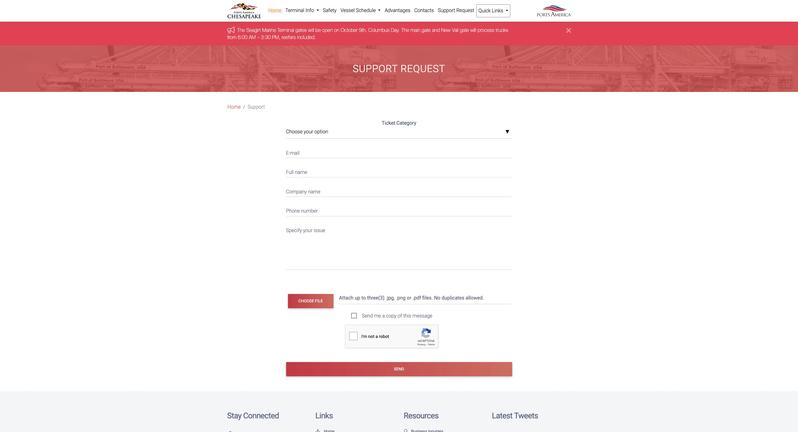 Task type: vqa. For each thing, say whether or not it's contained in the screenshot.
'Support Request'
yes



Task type: locate. For each thing, give the bounding box(es) containing it.
0 vertical spatial your
[[304, 129, 313, 135]]

1 will from the left
[[308, 27, 314, 33]]

terminal info link
[[284, 4, 321, 17]]

gate right vail
[[460, 27, 469, 33]]

home link
[[266, 4, 284, 17], [228, 104, 241, 111]]

reefers
[[282, 34, 296, 40]]

0 vertical spatial choose
[[286, 129, 303, 135]]

1 horizontal spatial will
[[470, 27, 476, 33]]

links up anchor image
[[316, 411, 333, 421]]

advantages
[[385, 7, 411, 13]]

1 vertical spatial name
[[308, 189, 321, 195]]

gate left the and at the right top of page
[[422, 27, 431, 33]]

contacts
[[415, 7, 434, 13]]

Full name text field
[[286, 166, 512, 178]]

1 horizontal spatial name
[[308, 189, 321, 195]]

1 horizontal spatial the
[[401, 27, 409, 33]]

support request
[[438, 7, 475, 13], [353, 63, 446, 75]]

1 vertical spatial your
[[303, 228, 313, 234]]

e-
[[286, 150, 290, 156]]

number
[[301, 208, 318, 214]]

1 vertical spatial request
[[401, 63, 446, 75]]

ticket category
[[382, 120, 417, 126]]

issue
[[314, 228, 325, 234]]

0 vertical spatial home
[[268, 7, 282, 13]]

the right day.
[[401, 27, 409, 33]]

terminal info
[[286, 7, 315, 13]]

and
[[432, 27, 440, 33]]

your left issue
[[303, 228, 313, 234]]

links right quick
[[492, 8, 504, 14]]

option
[[315, 129, 328, 135]]

1 horizontal spatial support
[[353, 63, 398, 75]]

0 horizontal spatial will
[[308, 27, 314, 33]]

columbus
[[368, 27, 390, 33]]

1 horizontal spatial home
[[268, 7, 282, 13]]

Specify your issue text field
[[286, 224, 512, 270]]

will left process
[[470, 27, 476, 33]]

send me a copy of this message
[[362, 313, 433, 319]]

choose left file
[[299, 299, 314, 304]]

latest
[[492, 411, 513, 421]]

2 will from the left
[[470, 27, 476, 33]]

info
[[306, 7, 314, 13]]

name right full
[[295, 170, 307, 175]]

2 gate from the left
[[460, 27, 469, 33]]

1 vertical spatial choose
[[299, 299, 314, 304]]

terminal left info in the top of the page
[[286, 7, 304, 13]]

safety
[[323, 7, 337, 13]]

your left option
[[304, 129, 313, 135]]

latest tweets
[[492, 411, 538, 421]]

0 horizontal spatial the
[[237, 27, 245, 33]]

gate
[[422, 27, 431, 33], [460, 27, 469, 33]]

mail
[[290, 150, 300, 156]]

included.
[[297, 34, 316, 40]]

open
[[322, 27, 333, 33]]

0 horizontal spatial links
[[316, 411, 333, 421]]

0 vertical spatial support
[[438, 7, 455, 13]]

schedule
[[356, 7, 376, 13]]

name for company name
[[308, 189, 321, 195]]

new
[[441, 27, 451, 33]]

2 the from the left
[[401, 27, 409, 33]]

will
[[308, 27, 314, 33], [470, 27, 476, 33]]

terminal up reefers
[[277, 27, 294, 33]]

day.
[[391, 27, 400, 33]]

ticket
[[382, 120, 395, 126]]

name right company
[[308, 189, 321, 195]]

0 vertical spatial support request
[[438, 7, 475, 13]]

1 horizontal spatial gate
[[460, 27, 469, 33]]

marine
[[262, 27, 276, 33]]

Attach up to three(3) .jpg, .png or .pdf files. No duplicates allowed. text field
[[339, 292, 514, 304]]

category
[[397, 120, 417, 126]]

3:30
[[261, 34, 271, 40]]

0 horizontal spatial name
[[295, 170, 307, 175]]

1 vertical spatial terminal
[[277, 27, 294, 33]]

1 horizontal spatial links
[[492, 8, 504, 14]]

choose for choose file
[[299, 299, 314, 304]]

1 horizontal spatial request
[[457, 7, 475, 13]]

october
[[341, 27, 358, 33]]

your
[[304, 129, 313, 135], [303, 228, 313, 234]]

contacts link
[[413, 4, 436, 17]]

0 vertical spatial name
[[295, 170, 307, 175]]

home for the right the home link
[[268, 7, 282, 13]]

links
[[492, 8, 504, 14], [316, 411, 333, 421]]

request
[[457, 7, 475, 13], [401, 63, 446, 75]]

1 the from the left
[[237, 27, 245, 33]]

1 vertical spatial support request
[[353, 63, 446, 75]]

6:00
[[238, 34, 247, 40]]

0 horizontal spatial home
[[228, 104, 241, 110]]

trucks
[[496, 27, 508, 33]]

choose
[[286, 129, 303, 135], [299, 299, 314, 304]]

0 horizontal spatial gate
[[422, 27, 431, 33]]

Company name text field
[[286, 185, 512, 197]]

choose your option
[[286, 129, 328, 135]]

the
[[237, 27, 245, 33], [401, 27, 409, 33]]

support
[[438, 7, 455, 13], [353, 63, 398, 75], [248, 104, 265, 110]]

home
[[268, 7, 282, 13], [228, 104, 241, 110]]

on
[[334, 27, 339, 33]]

0 horizontal spatial home link
[[228, 104, 241, 111]]

▼
[[506, 130, 510, 135]]

vessel schedule link
[[339, 4, 383, 17]]

me
[[374, 313, 381, 319]]

of
[[398, 313, 402, 319]]

the up 6:00
[[237, 27, 245, 33]]

choose up mail
[[286, 129, 303, 135]]

am
[[249, 34, 256, 40]]

choose for choose your option
[[286, 129, 303, 135]]

advantages link
[[383, 4, 413, 17]]

0 vertical spatial home link
[[266, 4, 284, 17]]

vessel schedule
[[341, 7, 377, 13]]

your for specify
[[303, 228, 313, 234]]

the seagirt marine terminal gates will be open on october 9th, columbus day. the main gate and new vail gate will process trucks from 6:00 am – 3:30 pm, reefers included. link
[[227, 27, 508, 40]]

vail
[[452, 27, 459, 33]]

connected
[[243, 411, 279, 421]]

will left the be
[[308, 27, 314, 33]]

1 vertical spatial home
[[228, 104, 241, 110]]

name
[[295, 170, 307, 175], [308, 189, 321, 195]]

2 horizontal spatial support
[[438, 7, 455, 13]]

quick links
[[479, 8, 505, 14]]

terminal
[[286, 7, 304, 13], [277, 27, 294, 33]]

1 horizontal spatial home link
[[266, 4, 284, 17]]

quick links link
[[477, 4, 511, 17]]

the seagirt marine terminal gates will be open on october 9th, columbus day. the main gate and new vail gate will process trucks from 6:00 am – 3:30 pm, reefers included. alert
[[0, 22, 799, 46]]

0 horizontal spatial support
[[248, 104, 265, 110]]



Task type: describe. For each thing, give the bounding box(es) containing it.
specify your issue
[[286, 228, 325, 234]]

your for choose
[[304, 129, 313, 135]]

E-mail email field
[[286, 146, 512, 158]]

stay
[[227, 411, 242, 421]]

home for bottom the home link
[[228, 104, 241, 110]]

tweets
[[514, 411, 538, 421]]

phone
[[286, 208, 300, 214]]

1 vertical spatial home link
[[228, 104, 241, 111]]

e-mail
[[286, 150, 300, 156]]

file
[[315, 299, 323, 304]]

specify
[[286, 228, 302, 234]]

the seagirt marine terminal gates will be open on october 9th, columbus day. the main gate and new vail gate will process trucks from 6:00 am – 3:30 pm, reefers included.
[[227, 27, 508, 40]]

bullhorn image
[[227, 27, 237, 33]]

quick
[[479, 8, 491, 14]]

name for full name
[[295, 170, 307, 175]]

pm,
[[272, 34, 280, 40]]

send
[[362, 313, 373, 319]]

vessel
[[341, 7, 355, 13]]

process
[[478, 27, 494, 33]]

search image
[[404, 430, 409, 433]]

stay connected
[[227, 411, 279, 421]]

send
[[394, 367, 404, 372]]

support request link
[[436, 4, 477, 17]]

full
[[286, 170, 294, 175]]

send button
[[286, 362, 512, 377]]

1 gate from the left
[[422, 27, 431, 33]]

0 vertical spatial request
[[457, 7, 475, 13]]

seagirt
[[246, 27, 261, 33]]

full name
[[286, 170, 307, 175]]

gates
[[295, 27, 307, 33]]

company name
[[286, 189, 321, 195]]

phone number
[[286, 208, 318, 214]]

terminal inside the seagirt marine terminal gates will be open on october 9th, columbus day. the main gate and new vail gate will process trucks from 6:00 am – 3:30 pm, reefers included.
[[277, 27, 294, 33]]

9th,
[[359, 27, 367, 33]]

Phone number text field
[[286, 205, 512, 216]]

choose file
[[299, 299, 323, 304]]

this
[[404, 313, 411, 319]]

1 vertical spatial links
[[316, 411, 333, 421]]

message
[[413, 313, 433, 319]]

main
[[411, 27, 420, 33]]

–
[[257, 34, 260, 40]]

company
[[286, 189, 307, 195]]

resources
[[404, 411, 439, 421]]

anchor image
[[316, 430, 321, 433]]

copy
[[386, 313, 397, 319]]

0 vertical spatial terminal
[[286, 7, 304, 13]]

2 vertical spatial support
[[248, 104, 265, 110]]

1 vertical spatial support
[[353, 63, 398, 75]]

safety link
[[321, 4, 339, 17]]

0 vertical spatial links
[[492, 8, 504, 14]]

be
[[316, 27, 321, 33]]

from
[[227, 34, 236, 40]]

0 horizontal spatial request
[[401, 63, 446, 75]]

close image
[[567, 27, 571, 34]]

a
[[382, 313, 385, 319]]



